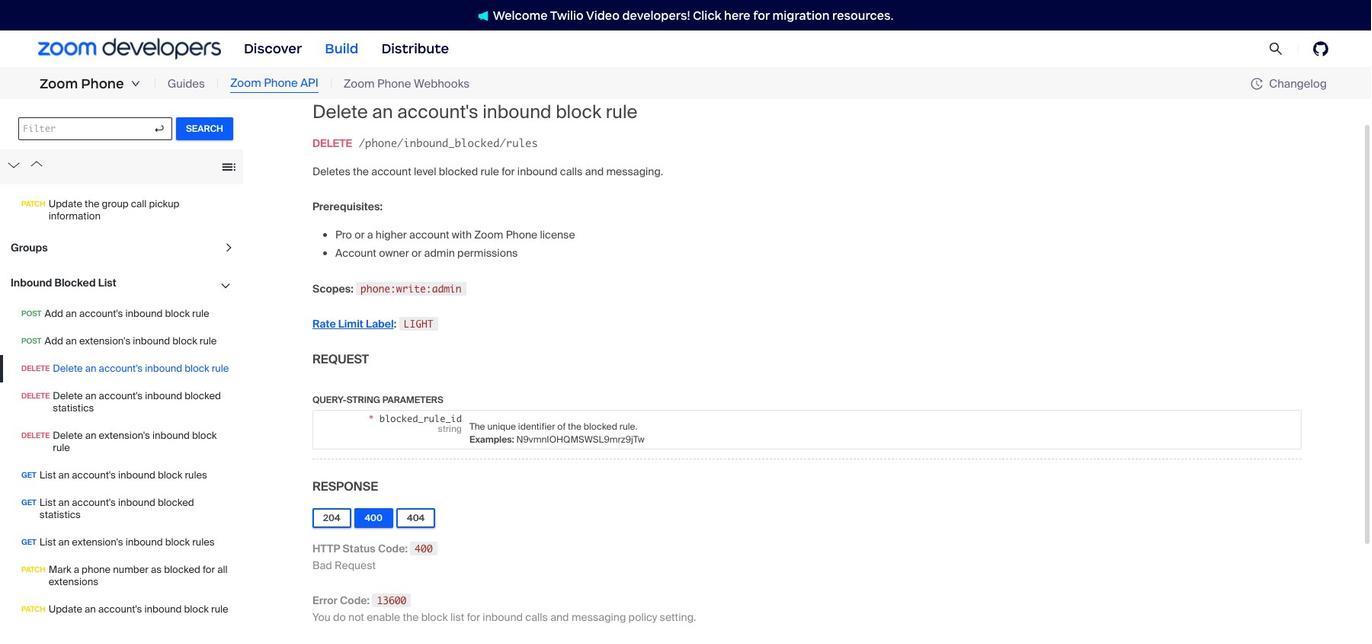 Task type: describe. For each thing, give the bounding box(es) containing it.
phone for zoom phone
[[81, 75, 124, 92]]

400 inside button
[[365, 512, 383, 524]]

zoom for zoom phone
[[40, 75, 78, 92]]

twilio
[[550, 8, 584, 22]]

welcome twilio video developers! click here for migration resources.
[[493, 8, 894, 22]]

phone for zoom phone api
[[264, 76, 298, 91]]

search image
[[1269, 42, 1283, 56]]

here
[[724, 8, 751, 22]]

http
[[313, 542, 340, 555]]

code: inside http status code: 400 bad request
[[378, 542, 408, 555]]

zoom phone webhooks
[[344, 76, 470, 91]]

http status code: 400 bad request
[[313, 542, 433, 572]]

query-
[[313, 394, 347, 406]]

guides
[[167, 76, 205, 91]]

request
[[335, 558, 376, 572]]

calls
[[525, 610, 548, 624]]

error code: 13600 you do not enable the block list for inbound calls and messaging policy setting.
[[313, 594, 696, 624]]

and
[[550, 610, 569, 624]]

zoom for zoom phone webhooks
[[344, 76, 375, 91]]

not
[[348, 610, 364, 624]]

404 button
[[396, 508, 435, 528]]

request
[[313, 351, 369, 367]]

history image left the changelog
[[1251, 78, 1263, 90]]

204
[[323, 512, 340, 524]]

video
[[586, 8, 620, 22]]

204 button
[[313, 508, 351, 528]]

code: inside error code: 13600 you do not enable the block list for inbound calls and messaging policy setting.
[[340, 594, 370, 607]]

resources.
[[832, 8, 894, 22]]

search image
[[1269, 42, 1283, 56]]

down image
[[131, 79, 140, 88]]

github image
[[1313, 41, 1329, 56]]

guides link
[[167, 75, 205, 92]]

zoom developer logo image
[[38, 38, 221, 59]]

response
[[313, 478, 378, 494]]

migration
[[773, 8, 830, 22]]

click
[[693, 8, 721, 22]]

400 inside http status code: 400 bad request
[[415, 542, 433, 555]]

messaging
[[572, 610, 626, 624]]

13600
[[377, 594, 407, 607]]

for inside error code: 13600 you do not enable the block list for inbound calls and messaging policy setting.
[[467, 610, 480, 624]]

string
[[347, 394, 380, 406]]

setting.
[[660, 610, 696, 624]]

bad
[[313, 558, 332, 572]]



Task type: locate. For each thing, give the bounding box(es) containing it.
history image
[[1251, 78, 1269, 90], [1251, 78, 1263, 90]]

phone inside 'link'
[[264, 76, 298, 91]]

400 up status
[[365, 512, 383, 524]]

1 vertical spatial code:
[[340, 594, 370, 607]]

phone left down "icon"
[[81, 75, 124, 92]]

for right here
[[753, 8, 770, 22]]

0 vertical spatial for
[[753, 8, 770, 22]]

2 horizontal spatial zoom
[[344, 76, 375, 91]]

changelog
[[1269, 76, 1327, 91]]

400 down 404
[[415, 542, 433, 555]]

2 phone from the left
[[264, 76, 298, 91]]

phone left the webhooks
[[377, 76, 411, 91]]

code: up not
[[340, 594, 370, 607]]

error
[[313, 594, 338, 607]]

1 horizontal spatial zoom
[[230, 76, 261, 91]]

1 vertical spatial for
[[467, 610, 480, 624]]

1 phone from the left
[[81, 75, 124, 92]]

the
[[403, 610, 419, 624]]

0 horizontal spatial phone
[[81, 75, 124, 92]]

404
[[407, 512, 425, 524]]

zoom phone webhooks link
[[344, 75, 470, 92]]

parameters
[[382, 394, 443, 406]]

do
[[333, 610, 346, 624]]

notification image
[[478, 10, 493, 21]]

1 horizontal spatial code:
[[378, 542, 408, 555]]

policy
[[629, 610, 657, 624]]

block
[[421, 610, 448, 624]]

0 horizontal spatial code:
[[340, 594, 370, 607]]

github image
[[1313, 41, 1329, 56]]

3 zoom from the left
[[344, 76, 375, 91]]

400
[[365, 512, 383, 524], [415, 542, 433, 555]]

phone
[[81, 75, 124, 92], [264, 76, 298, 91], [377, 76, 411, 91]]

phone for zoom phone webhooks
[[377, 76, 411, 91]]

changelog link
[[1251, 76, 1327, 91]]

phone left api
[[264, 76, 298, 91]]

zoom inside 'link'
[[230, 76, 261, 91]]

status
[[343, 542, 376, 555]]

zoom phone api link
[[230, 75, 318, 93]]

zoom phone
[[40, 75, 124, 92]]

0 horizontal spatial zoom
[[40, 75, 78, 92]]

developers!
[[622, 8, 690, 22]]

welcome twilio video developers! click here for migration resources. link
[[462, 7, 909, 23]]

2 horizontal spatial phone
[[377, 76, 411, 91]]

1 horizontal spatial for
[[753, 8, 770, 22]]

1 zoom from the left
[[40, 75, 78, 92]]

you
[[313, 610, 331, 624]]

api
[[300, 76, 318, 91]]

1 horizontal spatial 400
[[415, 542, 433, 555]]

2 zoom from the left
[[230, 76, 261, 91]]

1 horizontal spatial phone
[[264, 76, 298, 91]]

0 horizontal spatial for
[[467, 610, 480, 624]]

webhooks
[[414, 76, 470, 91]]

code: right status
[[378, 542, 408, 555]]

zoom phone api
[[230, 76, 318, 91]]

query-string parameters
[[313, 394, 443, 406]]

history image down search icon
[[1251, 78, 1269, 90]]

zoom for zoom phone api
[[230, 76, 261, 91]]

inbound
[[483, 610, 523, 624]]

400 button
[[354, 508, 393, 528]]

for right list
[[467, 610, 480, 624]]

1 vertical spatial 400
[[415, 542, 433, 555]]

notification image
[[478, 10, 488, 21]]

zoom
[[40, 75, 78, 92], [230, 76, 261, 91], [344, 76, 375, 91]]

3 phone from the left
[[377, 76, 411, 91]]

for
[[753, 8, 770, 22], [467, 610, 480, 624]]

0 horizontal spatial 400
[[365, 512, 383, 524]]

enable
[[367, 610, 400, 624]]

0 vertical spatial code:
[[378, 542, 408, 555]]

welcome
[[493, 8, 548, 22]]

0 vertical spatial 400
[[365, 512, 383, 524]]

code:
[[378, 542, 408, 555], [340, 594, 370, 607]]

list
[[450, 610, 464, 624]]



